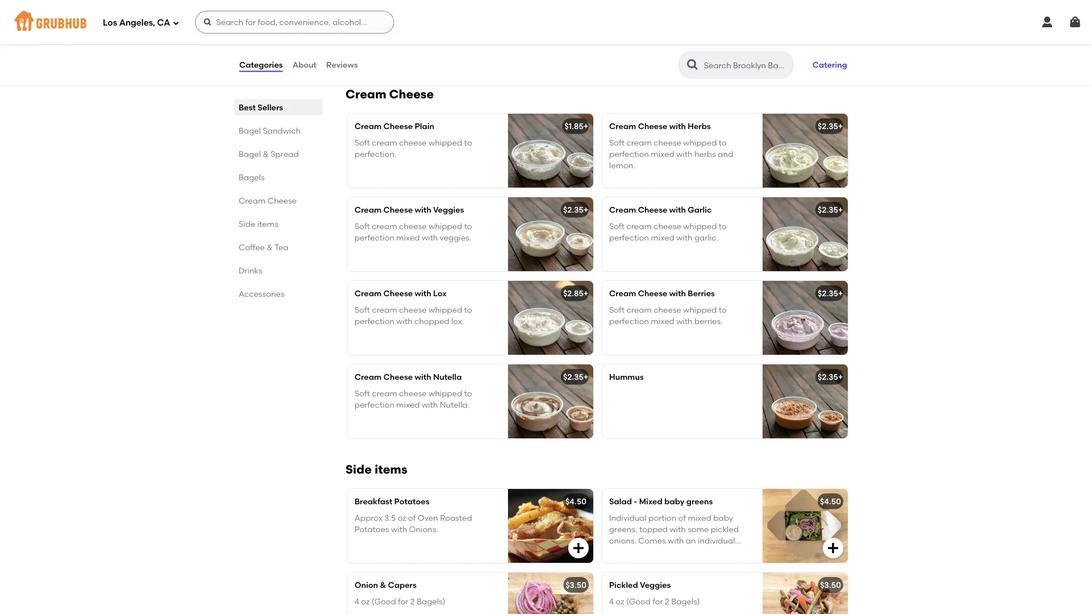 Task type: describe. For each thing, give the bounding box(es) containing it.
comes
[[639, 536, 666, 546]]

accessories
[[239, 289, 285, 299]]

slice
[[430, 14, 447, 23]]

$2.35 for soft cream cheese whipped to perfection mixed with garlic.
[[818, 205, 839, 215]]

perfection for soft cream cheese whipped to perfection mixed with herbs and lemon.
[[610, 149, 649, 159]]

a
[[422, 14, 428, 23]]

cream cheese with berries image
[[763, 281, 848, 355]]

1 vertical spatial items
[[375, 462, 408, 477]]

about button
[[292, 44, 317, 85]]

bagels
[[239, 172, 265, 182]]

catering button
[[808, 52, 853, 77]]

cream for soft cream cheese whipped to perfection mixed with herbs and lemon.
[[627, 138, 652, 147]]

cheese for cream cheese with nutella
[[384, 372, 413, 382]]

baby inside individual portion of mixed baby greens, topped with some pickled onions. comes with an individual portion of vinaigrette.
[[714, 513, 734, 523]]

soft for soft cream cheese whipped to perfection with chopped lox.
[[355, 305, 370, 314]]

+ for soft cream cheese whipped to perfection mixed with garlic.
[[839, 205, 844, 215]]

2 for onion & capers
[[411, 597, 415, 606]]

soft for soft cream cheese whipped to perfection mixed with herbs and lemon.
[[610, 138, 625, 147]]

cheese for cream cheese with lox
[[399, 305, 427, 314]]

drinks
[[239, 266, 262, 275]]

mixed for berries.
[[651, 316, 675, 326]]

mixed for veggies.
[[397, 233, 420, 242]]

onion for onion & capers
[[355, 580, 378, 590]]

whipped for cream cheese with berries
[[684, 305, 717, 314]]

individual
[[698, 536, 736, 546]]

cream down reviews 'button'
[[346, 87, 387, 102]]

0 vertical spatial baby
[[665, 497, 685, 507]]

greens,
[[610, 524, 638, 534]]

whipped for cream cheese with nutella
[[429, 388, 463, 398]]

herbs
[[695, 149, 716, 159]]

cream cheese plain
[[355, 122, 435, 131]]

1 horizontal spatial side items
[[346, 462, 408, 477]]

side items inside tab
[[239, 219, 279, 229]]

4 oz (good for 2 bagels) for veggies
[[610, 597, 700, 606]]

cheese for cream cheese with berries
[[638, 289, 668, 298]]

(good for &
[[372, 597, 396, 606]]

categories button
[[239, 44, 284, 85]]

and
[[718, 149, 734, 159]]

cream cheese inside tab
[[239, 196, 297, 205]]

herbs
[[688, 122, 711, 131]]

& for spread
[[263, 149, 269, 159]]

0 horizontal spatial veggies
[[433, 205, 464, 215]]

to for soft cream cheese whipped to perfection mixed with berries.
[[719, 305, 727, 314]]

cheddar.
[[355, 25, 389, 35]]

with inside soft cream cheese whipped to perfection mixed with garlic.
[[677, 233, 693, 242]]

$2.35 + for soft cream cheese whipped to perfection mixed with veggies.
[[564, 205, 589, 215]]

bagel
[[380, 14, 402, 23]]

breakfast potatoes image
[[508, 489, 594, 563]]

best sellers
[[239, 102, 283, 112]]

spread
[[271, 149, 299, 159]]

sandwich
[[263, 126, 301, 135]]

pickled veggies image
[[763, 573, 848, 614]]

to for soft cream cheese whipped to perfection mixed with garlic.
[[719, 221, 727, 231]]

of inside onion bagel with a slice of mild cheddar.
[[449, 14, 456, 23]]

cream for cream cheese with lox
[[355, 289, 382, 298]]

chopped
[[415, 316, 450, 326]]

los
[[103, 18, 117, 28]]

cream inside tab
[[239, 196, 266, 205]]

side inside side items tab
[[239, 219, 256, 229]]

cream cheese tab
[[239, 194, 318, 206]]

salad - mixed baby greens image
[[763, 489, 848, 563]]

angeles,
[[119, 18, 155, 28]]

mixed inside individual portion of mixed baby greens, topped with some pickled onions. comes with an individual portion of vinaigrette.
[[688, 513, 712, 523]]

-
[[634, 497, 638, 507]]

oz for pickled veggies
[[616, 597, 625, 606]]

items inside tab
[[257, 219, 279, 229]]

$1.85
[[565, 122, 584, 131]]

whipped for cream cheese with garlic
[[684, 221, 717, 231]]

cream cheese with veggies
[[355, 205, 464, 215]]

vinaigrette.
[[649, 548, 693, 557]]

approx
[[355, 513, 383, 523]]

$2.35 for soft cream cheese whipped to perfection mixed with nutella.
[[564, 372, 584, 382]]

1 vertical spatial side
[[346, 462, 372, 477]]

for for onion & capers
[[398, 597, 409, 606]]

cheese for cream cheese with berries
[[654, 305, 682, 314]]

plain
[[415, 122, 435, 131]]

onion & capers
[[355, 580, 417, 590]]

cream cheese with lox image
[[508, 281, 594, 355]]

approx 3.5 oz of oven roasted potatoes with onions.
[[355, 513, 472, 534]]

perfection.
[[355, 149, 397, 159]]

onion & capers image
[[508, 573, 594, 614]]

sellers
[[258, 102, 283, 112]]

some
[[688, 524, 709, 534]]

bagel sandwich
[[239, 126, 301, 135]]

garlic
[[688, 205, 712, 215]]

topped
[[640, 524, 668, 534]]

cream cheese with lox
[[355, 289, 447, 298]]

$3.50 for pickled veggies
[[821, 580, 842, 590]]

los angeles, ca
[[103, 18, 170, 28]]

cream for cream cheese with nutella
[[355, 372, 382, 382]]

pickled
[[711, 524, 739, 534]]

soft cream cheese whipped to perfection mixed with berries.
[[610, 305, 727, 326]]

cream cheese with garlic image
[[763, 197, 848, 271]]

cheese for cream cheese with veggies
[[384, 205, 413, 215]]

capers
[[388, 580, 417, 590]]

perfection for soft cream cheese whipped to perfection mixed with berries.
[[610, 316, 649, 326]]

& for tea
[[267, 242, 273, 252]]

garlic.
[[695, 233, 719, 242]]

categories
[[239, 60, 283, 70]]

oz inside approx 3.5 oz of oven roasted potatoes with onions.
[[398, 513, 407, 523]]

bagels tab
[[239, 171, 318, 183]]

lemon.
[[610, 161, 636, 170]]

soft cream cheese whipped to perfection mixed with herbs and lemon.
[[610, 138, 734, 170]]

bagel & spread
[[239, 149, 299, 159]]

$2.85
[[564, 289, 584, 298]]

3.5
[[385, 513, 396, 523]]

oven
[[418, 513, 438, 523]]

roasted
[[440, 513, 472, 523]]

+ for soft cream cheese whipped to perfection mixed with nutella.
[[584, 372, 589, 382]]

soft cream cheese whipped to perfection mixed with nutella.
[[355, 388, 472, 410]]

cheese onion bagel image
[[508, 0, 594, 64]]

4 oz (good for 2 bagels) for &
[[355, 597, 446, 606]]

cream cheese with veggies image
[[508, 197, 594, 271]]

$2.35 for soft cream cheese whipped to perfection mixed with veggies.
[[564, 205, 584, 215]]

cheese for cream cheese plain
[[399, 138, 427, 147]]

bagels) for pickled veggies
[[672, 597, 700, 606]]

+ for soft cream cheese whipped to perfection mixed with berries.
[[839, 289, 844, 298]]

reviews button
[[326, 44, 359, 85]]

soft for soft cream cheese whipped to perfection mixed with berries.
[[610, 305, 625, 314]]

cream for soft cream cheese whipped to perfection mixed with garlic.
[[627, 221, 652, 231]]

soft cream cheese whipped to perfection mixed with veggies.
[[355, 221, 472, 242]]

with inside onion bagel with a slice of mild cheddar.
[[404, 14, 420, 23]]

coffee & tea tab
[[239, 241, 318, 253]]

whipped for cream cheese with lox
[[429, 305, 463, 314]]

cheese for cream cheese with veggies
[[399, 221, 427, 231]]

perfection for soft cream cheese whipped to perfection mixed with veggies.
[[355, 233, 395, 242]]

soft for soft cream cheese whipped to perfection.
[[355, 138, 370, 147]]

cheese for cream cheese with garlic
[[654, 221, 682, 231]]

with inside the soft cream cheese whipped to perfection mixed with berries.
[[677, 316, 693, 326]]

with inside soft cream cheese whipped to perfection mixed with veggies.
[[422, 233, 438, 242]]

whipped for cream cheese with herbs
[[684, 138, 717, 147]]

ca
[[157, 18, 170, 28]]

bagels) for onion & capers
[[417, 597, 446, 606]]

to for soft cream cheese whipped to perfection with chopped lox.
[[464, 305, 472, 314]]

cream cheese with berries
[[610, 289, 715, 298]]

$2.35 for soft cream cheese whipped to perfection mixed with herbs and lemon.
[[818, 122, 839, 131]]

onion for onion bagel with a slice of mild cheddar.
[[355, 14, 378, 23]]

cream cheese plain image
[[508, 114, 594, 188]]

to for soft cream cheese whipped to perfection mixed with veggies.
[[464, 221, 472, 231]]



Task type: vqa. For each thing, say whether or not it's contained in the screenshot.
294
no



Task type: locate. For each thing, give the bounding box(es) containing it.
(good down pickled veggies
[[627, 597, 651, 606]]

bagel up bagels
[[239, 149, 261, 159]]

cream for cream cheese with herbs
[[610, 122, 637, 131]]

cheese inside soft cream cheese whipped to perfection mixed with veggies.
[[399, 221, 427, 231]]

1 vertical spatial veggies
[[640, 580, 671, 590]]

$2.35 for soft cream cheese whipped to perfection mixed with berries.
[[818, 289, 839, 298]]

2 4 from the left
[[610, 597, 614, 606]]

veggies right pickled
[[640, 580, 671, 590]]

0 horizontal spatial items
[[257, 219, 279, 229]]

individual
[[610, 513, 647, 523]]

bagel sandwich tab
[[239, 125, 318, 136]]

0 horizontal spatial $3.50
[[566, 580, 587, 590]]

portion up topped
[[649, 513, 677, 523]]

cream down the cream cheese with veggies
[[372, 221, 397, 231]]

side items up breakfast
[[346, 462, 408, 477]]

0 horizontal spatial side items
[[239, 219, 279, 229]]

cream up lemon.
[[610, 122, 637, 131]]

cream cheese with nutella
[[355, 372, 462, 382]]

cheese down cream cheese with lox
[[399, 305, 427, 314]]

cheese for cream cheese with lox
[[384, 289, 413, 298]]

0 horizontal spatial $4.50
[[566, 497, 587, 507]]

whipped inside soft cream cheese whipped to perfection mixed with garlic.
[[684, 221, 717, 231]]

(good for veggies
[[627, 597, 651, 606]]

soft down "cream cheese with garlic"
[[610, 221, 625, 231]]

cream for cream cheese with garlic
[[610, 205, 637, 215]]

veggies
[[433, 205, 464, 215], [640, 580, 671, 590]]

cream for soft cream cheese whipped to perfection mixed with berries.
[[627, 305, 652, 314]]

cheese inside soft cream cheese whipped to perfection mixed with garlic.
[[654, 221, 682, 231]]

oz right 3.5
[[398, 513, 407, 523]]

1 onion from the top
[[355, 14, 378, 23]]

onion inside onion bagel with a slice of mild cheddar.
[[355, 14, 378, 23]]

0 vertical spatial potatoes
[[395, 497, 430, 507]]

0 vertical spatial side
[[239, 219, 256, 229]]

cheese up soft cream cheese whipped to perfection mixed with herbs and lemon.
[[638, 122, 668, 131]]

whipped inside soft cream cheese whipped to perfection.
[[429, 138, 463, 147]]

to for soft cream cheese whipped to perfection.
[[464, 138, 472, 147]]

$2.35 + for soft cream cheese whipped to perfection mixed with berries.
[[818, 289, 844, 298]]

perfection down cream cheese with lox
[[355, 316, 395, 326]]

cheese down plain
[[399, 138, 427, 147]]

1 vertical spatial onion
[[355, 580, 378, 590]]

perfection for soft cream cheese whipped to perfection mixed with nutella.
[[355, 400, 395, 410]]

items up breakfast potatoes
[[375, 462, 408, 477]]

oz for onion & capers
[[361, 597, 370, 606]]

2
[[411, 597, 415, 606], [665, 597, 670, 606]]

cheese inside the soft cream cheese whipped to perfection mixed with berries.
[[654, 305, 682, 314]]

cheese down cream cheese with berries
[[654, 305, 682, 314]]

cheese up soft cream cheese whipped to perfection mixed with veggies.
[[384, 205, 413, 215]]

soft cream cheese whipped to perfection with chopped lox.
[[355, 305, 472, 326]]

perfection inside soft cream cheese whipped to perfection mixed with veggies.
[[355, 233, 395, 242]]

1 for from the left
[[398, 597, 409, 606]]

cream down cream cheese with nutella
[[372, 388, 397, 398]]

cheese up soft cream cheese whipped to perfection mixed with garlic.
[[638, 205, 668, 215]]

coffee & tea
[[239, 242, 289, 252]]

cream down cream cheese with lox
[[372, 305, 397, 314]]

cream inside the soft cream cheese whipped to perfection mixed with berries.
[[627, 305, 652, 314]]

1 horizontal spatial 4 oz (good for 2 bagels)
[[610, 597, 700, 606]]

1 horizontal spatial baby
[[714, 513, 734, 523]]

side items up coffee & tea
[[239, 219, 279, 229]]

cream cheese with garlic
[[610, 205, 712, 215]]

cream up soft cream cheese whipped to perfection with chopped lox.
[[355, 289, 382, 298]]

side items
[[239, 219, 279, 229], [346, 462, 408, 477]]

mixed inside the soft cream cheese whipped to perfection mixed with berries.
[[651, 316, 675, 326]]

mixed for nutella.
[[397, 400, 420, 410]]

cream inside soft cream cheese whipped to perfection mixed with nutella.
[[372, 388, 397, 398]]

cream for cream cheese plain
[[355, 122, 382, 131]]

mixed down the cream cheese with veggies
[[397, 233, 420, 242]]

onions.
[[409, 524, 438, 534]]

cream cheese with nutella image
[[508, 365, 594, 439]]

to inside soft cream cheese whipped to perfection mixed with nutella.
[[464, 388, 472, 398]]

hummus
[[610, 372, 644, 382]]

$4.50
[[566, 497, 587, 507], [821, 497, 842, 507]]

of down comes
[[639, 548, 647, 557]]

nutella
[[434, 372, 462, 382]]

bagel down best
[[239, 126, 261, 135]]

$2.35 +
[[818, 122, 844, 131], [564, 205, 589, 215], [818, 205, 844, 215], [818, 289, 844, 298], [564, 372, 589, 382], [818, 372, 844, 382]]

svg image inside main navigation navigation
[[1041, 15, 1055, 29]]

0 horizontal spatial baby
[[665, 497, 685, 507]]

cheese up soft cream cheese whipped to perfection with chopped lox.
[[384, 289, 413, 298]]

$4.50 for individual portion of mixed baby greens, topped with some pickled onions. comes with an individual portion of vinaigrette.
[[821, 497, 842, 507]]

perfection for soft cream cheese whipped to perfection with chopped lox.
[[355, 316, 395, 326]]

individual portion of mixed baby greens, topped with some pickled onions. comes with an individual portion of vinaigrette.
[[610, 513, 739, 557]]

perfection inside soft cream cheese whipped to perfection mixed with garlic.
[[610, 233, 649, 242]]

1 $3.50 from the left
[[566, 580, 587, 590]]

cheese
[[389, 87, 434, 102], [384, 122, 413, 131], [638, 122, 668, 131], [268, 196, 297, 205], [384, 205, 413, 215], [638, 205, 668, 215], [384, 289, 413, 298], [638, 289, 668, 298], [384, 372, 413, 382]]

1 4 from the left
[[355, 597, 359, 606]]

perfection inside the soft cream cheese whipped to perfection mixed with berries.
[[610, 316, 649, 326]]

main navigation navigation
[[0, 0, 1092, 44]]

cheese for cream cheese plain
[[384, 122, 413, 131]]

to inside the soft cream cheese whipped to perfection mixed with berries.
[[719, 305, 727, 314]]

mixed inside soft cream cheese whipped to perfection mixed with veggies.
[[397, 233, 420, 242]]

2 (good from the left
[[627, 597, 651, 606]]

mixed inside soft cream cheese whipped to perfection mixed with garlic.
[[651, 233, 675, 242]]

$4.50 for approx 3.5 oz of oven roasted potatoes with onions.
[[566, 497, 587, 507]]

soft inside soft cream cheese whipped to perfection mixed with nutella.
[[355, 388, 370, 398]]

pickled
[[610, 580, 638, 590]]

cheese left plain
[[384, 122, 413, 131]]

whipped inside soft cream cheese whipped to perfection mixed with herbs and lemon.
[[684, 138, 717, 147]]

cream
[[346, 87, 387, 102], [355, 122, 382, 131], [610, 122, 637, 131], [239, 196, 266, 205], [355, 205, 382, 215], [610, 205, 637, 215], [355, 289, 382, 298], [610, 289, 637, 298], [355, 372, 382, 382]]

1 horizontal spatial (good
[[627, 597, 651, 606]]

mixed
[[651, 149, 675, 159], [397, 233, 420, 242], [651, 233, 675, 242], [651, 316, 675, 326], [397, 400, 420, 410], [688, 513, 712, 523]]

to inside soft cream cheese whipped to perfection.
[[464, 138, 472, 147]]

whipped inside soft cream cheese whipped to perfection mixed with veggies.
[[429, 221, 463, 231]]

whipped inside soft cream cheese whipped to perfection with chopped lox.
[[429, 305, 463, 314]]

1 horizontal spatial $4.50
[[821, 497, 842, 507]]

2 for from the left
[[653, 597, 663, 606]]

+ for soft cream cheese whipped to perfection.
[[584, 122, 589, 131]]

2 bagels) from the left
[[672, 597, 700, 606]]

2 $4.50 from the left
[[821, 497, 842, 507]]

baby up pickled
[[714, 513, 734, 523]]

cream cheese up side items tab
[[239, 196, 297, 205]]

bagel
[[239, 126, 261, 135], [239, 149, 261, 159]]

1 vertical spatial baby
[[714, 513, 734, 523]]

of left mild
[[449, 14, 456, 23]]

cream for cream cheese with veggies
[[355, 205, 382, 215]]

of up an
[[679, 513, 686, 523]]

cream down "cream cheese with garlic"
[[627, 221, 652, 231]]

cream for soft cream cheese whipped to perfection with chopped lox.
[[372, 305, 397, 314]]

1 vertical spatial &
[[267, 242, 273, 252]]

0 vertical spatial portion
[[649, 513, 677, 523]]

1 horizontal spatial oz
[[398, 513, 407, 523]]

with inside soft cream cheese whipped to perfection mixed with herbs and lemon.
[[677, 149, 693, 159]]

salad
[[610, 497, 632, 507]]

for
[[398, 597, 409, 606], [653, 597, 663, 606]]

lox.
[[452, 316, 464, 326]]

1 horizontal spatial $3.50
[[821, 580, 842, 590]]

soft
[[355, 138, 370, 147], [610, 138, 625, 147], [355, 221, 370, 231], [610, 221, 625, 231], [355, 305, 370, 314], [610, 305, 625, 314], [355, 388, 370, 398]]

soft down the cream cheese with veggies
[[355, 221, 370, 231]]

4 for pickled
[[610, 597, 614, 606]]

1 horizontal spatial items
[[375, 462, 408, 477]]

2 bagel from the top
[[239, 149, 261, 159]]

perfection down the cream cheese with veggies
[[355, 233, 395, 242]]

perfection for soft cream cheese whipped to perfection mixed with garlic.
[[610, 233, 649, 242]]

0 horizontal spatial portion
[[610, 548, 638, 557]]

soft cream cheese whipped to perfection.
[[355, 138, 472, 159]]

0 vertical spatial veggies
[[433, 205, 464, 215]]

cream for soft cream cheese whipped to perfection.
[[372, 138, 397, 147]]

$3.50
[[566, 580, 587, 590], [821, 580, 842, 590]]

with inside soft cream cheese whipped to perfection with chopped lox.
[[397, 316, 413, 326]]

mixed for herbs
[[651, 149, 675, 159]]

hummus image
[[763, 365, 848, 439]]

1 $4.50 from the left
[[566, 497, 587, 507]]

whipped up berries.
[[684, 305, 717, 314]]

1 horizontal spatial svg image
[[1041, 15, 1055, 29]]

mixed for garlic.
[[651, 233, 675, 242]]

1 2 from the left
[[411, 597, 415, 606]]

oz
[[398, 513, 407, 523], [361, 597, 370, 606], [616, 597, 625, 606]]

perfection inside soft cream cheese whipped to perfection with chopped lox.
[[355, 316, 395, 326]]

to for soft cream cheese whipped to perfection mixed with herbs and lemon.
[[719, 138, 727, 147]]

tea
[[275, 242, 289, 252]]

soft inside soft cream cheese whipped to perfection mixed with garlic.
[[610, 221, 625, 231]]

whipped up the lox.
[[429, 305, 463, 314]]

perfection up lemon.
[[610, 149, 649, 159]]

cream down bagels
[[239, 196, 266, 205]]

with inside approx 3.5 oz of oven roasted potatoes with onions.
[[391, 524, 407, 534]]

oz down pickled
[[616, 597, 625, 606]]

bagel inside 'bagel sandwich' tab
[[239, 126, 261, 135]]

bagel inside bagel & spread tab
[[239, 149, 261, 159]]

whipped up herbs
[[684, 138, 717, 147]]

& inside tab
[[263, 149, 269, 159]]

& for capers
[[380, 580, 386, 590]]

2 horizontal spatial oz
[[616, 597, 625, 606]]

0 horizontal spatial 4 oz (good for 2 bagels)
[[355, 597, 446, 606]]

Search Brooklyn Bagel Bakery search field
[[703, 60, 790, 71]]

1 horizontal spatial portion
[[649, 513, 677, 523]]

+ for soft cream cheese whipped to perfection mixed with herbs and lemon.
[[839, 122, 844, 131]]

1 vertical spatial side items
[[346, 462, 408, 477]]

cream right $2.85 +
[[610, 289, 637, 298]]

0 horizontal spatial (good
[[372, 597, 396, 606]]

mixed
[[640, 497, 663, 507]]

potatoes up approx 3.5 oz of oven roasted potatoes with onions.
[[395, 497, 430, 507]]

+
[[584, 122, 589, 131], [839, 122, 844, 131], [584, 205, 589, 215], [839, 205, 844, 215], [584, 289, 589, 298], [839, 289, 844, 298], [584, 372, 589, 382], [839, 372, 844, 382]]

cheese inside tab
[[268, 196, 297, 205]]

an
[[686, 536, 696, 546]]

cream down lemon.
[[610, 205, 637, 215]]

4 for onion
[[355, 597, 359, 606]]

cheese up the soft cream cheese whipped to perfection mixed with berries.
[[638, 289, 668, 298]]

portion down onions.
[[610, 548, 638, 557]]

onion left capers
[[355, 580, 378, 590]]

2 down pickled veggies
[[665, 597, 670, 606]]

Search for food, convenience, alcohol... search field
[[195, 11, 394, 34]]

cheese inside soft cream cheese whipped to perfection with chopped lox.
[[399, 305, 427, 314]]

onion up cheddar.
[[355, 14, 378, 23]]

0 horizontal spatial svg image
[[572, 542, 586, 555]]

2 onion from the top
[[355, 580, 378, 590]]

1 bagels) from the left
[[417, 597, 446, 606]]

lox
[[434, 289, 447, 298]]

$2.35
[[818, 122, 839, 131], [564, 205, 584, 215], [818, 205, 839, 215], [818, 289, 839, 298], [564, 372, 584, 382], [818, 372, 839, 382]]

cream cheese with herbs image
[[763, 114, 848, 188]]

onions.
[[610, 536, 637, 546]]

to inside soft cream cheese whipped to perfection with chopped lox.
[[464, 305, 472, 314]]

1 vertical spatial bagel
[[239, 149, 261, 159]]

whipped up "garlic."
[[684, 221, 717, 231]]

soft down cream cheese with nutella
[[355, 388, 370, 398]]

& inside tab
[[267, 242, 273, 252]]

soft down cream cheese with lox
[[355, 305, 370, 314]]

cream for soft cream cheese whipped to perfection mixed with nutella.
[[372, 388, 397, 398]]

soft inside soft cream cheese whipped to perfection with chopped lox.
[[355, 305, 370, 314]]

svg image
[[1041, 15, 1055, 29], [572, 542, 586, 555]]

veggies.
[[440, 233, 472, 242]]

4 oz (good for 2 bagels)
[[355, 597, 446, 606], [610, 597, 700, 606]]

with
[[404, 14, 420, 23], [670, 122, 686, 131], [677, 149, 693, 159], [415, 205, 432, 215], [670, 205, 686, 215], [422, 233, 438, 242], [677, 233, 693, 242], [415, 289, 432, 298], [670, 289, 686, 298], [397, 316, 413, 326], [677, 316, 693, 326], [415, 372, 432, 382], [422, 400, 438, 410], [391, 524, 407, 534], [670, 524, 686, 534], [668, 536, 684, 546]]

cheese down "cream cheese with herbs"
[[654, 138, 682, 147]]

potatoes down approx
[[355, 524, 389, 534]]

whipped up 'nutella.'
[[429, 388, 463, 398]]

perfection inside soft cream cheese whipped to perfection mixed with nutella.
[[355, 400, 395, 410]]

cheese inside soft cream cheese whipped to perfection mixed with nutella.
[[399, 388, 427, 398]]

whipped up veggies.
[[429, 221, 463, 231]]

& left spread
[[263, 149, 269, 159]]

best
[[239, 102, 256, 112]]

cheese up side items tab
[[268, 196, 297, 205]]

pickled veggies
[[610, 580, 671, 590]]

perfection down cream cheese with berries
[[610, 316, 649, 326]]

1 horizontal spatial veggies
[[640, 580, 671, 590]]

accessories tab
[[239, 288, 318, 300]]

mixed down "cream cheese with garlic"
[[651, 233, 675, 242]]

berries.
[[695, 316, 723, 326]]

& left capers
[[380, 580, 386, 590]]

1 horizontal spatial side
[[346, 462, 372, 477]]

soft cream cheese whipped to perfection mixed with garlic.
[[610, 221, 727, 242]]

cream
[[372, 138, 397, 147], [627, 138, 652, 147], [372, 221, 397, 231], [627, 221, 652, 231], [372, 305, 397, 314], [627, 305, 652, 314], [372, 388, 397, 398]]

bagel for bagel & spread
[[239, 149, 261, 159]]

0 vertical spatial onion
[[355, 14, 378, 23]]

soft for soft cream cheese whipped to perfection mixed with garlic.
[[610, 221, 625, 231]]

0 horizontal spatial for
[[398, 597, 409, 606]]

1 vertical spatial portion
[[610, 548, 638, 557]]

cheese for cream cheese with garlic
[[638, 205, 668, 215]]

cream for cream cheese with berries
[[610, 289, 637, 298]]

1 horizontal spatial 4
[[610, 597, 614, 606]]

soft up perfection.
[[355, 138, 370, 147]]

4 down pickled
[[610, 597, 614, 606]]

1 vertical spatial cream cheese
[[239, 196, 297, 205]]

cream up soft cream cheese whipped to perfection mixed with nutella.
[[355, 372, 382, 382]]

2 4 oz (good for 2 bagels) from the left
[[610, 597, 700, 606]]

side up the coffee
[[239, 219, 256, 229]]

$3.50 for onion & capers
[[566, 580, 587, 590]]

of left oven
[[409, 513, 416, 523]]

1 horizontal spatial 2
[[665, 597, 670, 606]]

items
[[257, 219, 279, 229], [375, 462, 408, 477]]

4
[[355, 597, 359, 606], [610, 597, 614, 606]]

0 vertical spatial side items
[[239, 219, 279, 229]]

search icon image
[[686, 58, 700, 72]]

whipped for cream cheese with veggies
[[429, 221, 463, 231]]

for down capers
[[398, 597, 409, 606]]

4 down "onion & capers"
[[355, 597, 359, 606]]

0 horizontal spatial 2
[[411, 597, 415, 606]]

baby right the mixed
[[665, 497, 685, 507]]

cheese inside soft cream cheese whipped to perfection.
[[399, 138, 427, 147]]

items up coffee & tea
[[257, 219, 279, 229]]

best sellers tab
[[239, 101, 318, 113]]

0 horizontal spatial bagels)
[[417, 597, 446, 606]]

0 horizontal spatial oz
[[361, 597, 370, 606]]

breakfast
[[355, 497, 393, 507]]

0 horizontal spatial potatoes
[[355, 524, 389, 534]]

+ for soft cream cheese whipped to perfection with chopped lox.
[[584, 289, 589, 298]]

onion bagel with a slice of mild cheddar. button
[[348, 0, 594, 64]]

mixed down cream cheese with berries
[[651, 316, 675, 326]]

cream up perfection.
[[372, 138, 397, 147]]

onion bagel with a slice of mild cheddar.
[[355, 14, 475, 35]]

to inside soft cream cheese whipped to perfection mixed with herbs and lemon.
[[719, 138, 727, 147]]

0 horizontal spatial 4
[[355, 597, 359, 606]]

side
[[239, 219, 256, 229], [346, 462, 372, 477]]

nutella.
[[440, 400, 470, 410]]

cheese down the cream cheese with veggies
[[399, 221, 427, 231]]

cream cheese
[[346, 87, 434, 102], [239, 196, 297, 205]]

cream inside soft cream cheese whipped to perfection mixed with garlic.
[[627, 221, 652, 231]]

$2.35 + for soft cream cheese whipped to perfection mixed with herbs and lemon.
[[818, 122, 844, 131]]

to inside soft cream cheese whipped to perfection mixed with garlic.
[[719, 221, 727, 231]]

cream down cream cheese with berries
[[627, 305, 652, 314]]

cream cheese with herbs
[[610, 122, 711, 131]]

1 horizontal spatial potatoes
[[395, 497, 430, 507]]

whipped inside the soft cream cheese whipped to perfection mixed with berries.
[[684, 305, 717, 314]]

cream inside soft cream cheese whipped to perfection with chopped lox.
[[372, 305, 397, 314]]

0 vertical spatial &
[[263, 149, 269, 159]]

cream up soft cream cheese whipped to perfection mixed with veggies.
[[355, 205, 382, 215]]

0 horizontal spatial side
[[239, 219, 256, 229]]

drinks tab
[[239, 264, 318, 276]]

for down pickled veggies
[[653, 597, 663, 606]]

veggies up veggies.
[[433, 205, 464, 215]]

mixed down "cream cheese with herbs"
[[651, 149, 675, 159]]

0 vertical spatial items
[[257, 219, 279, 229]]

to for soft cream cheese whipped to perfection mixed with nutella.
[[464, 388, 472, 398]]

to inside soft cream cheese whipped to perfection mixed with veggies.
[[464, 221, 472, 231]]

1 vertical spatial potatoes
[[355, 524, 389, 534]]

$2.85 +
[[564, 289, 589, 298]]

soft inside soft cream cheese whipped to perfection mixed with herbs and lemon.
[[610, 138, 625, 147]]

soft up lemon.
[[610, 138, 625, 147]]

for for pickled veggies
[[653, 597, 663, 606]]

whipped down plain
[[429, 138, 463, 147]]

cheese for cream cheese with herbs
[[638, 122, 668, 131]]

perfection inside soft cream cheese whipped to perfection mixed with herbs and lemon.
[[610, 149, 649, 159]]

cheese down "cream cheese with garlic"
[[654, 221, 682, 231]]

1 horizontal spatial cream cheese
[[346, 87, 434, 102]]

greens
[[687, 497, 713, 507]]

4 oz (good for 2 bagels) down capers
[[355, 597, 446, 606]]

whipped inside soft cream cheese whipped to perfection mixed with nutella.
[[429, 388, 463, 398]]

coffee
[[239, 242, 265, 252]]

+ for soft cream cheese whipped to perfection mixed with veggies.
[[584, 205, 589, 215]]

2 $3.50 from the left
[[821, 580, 842, 590]]

2 for pickled veggies
[[665, 597, 670, 606]]

cheese down cream cheese with nutella
[[399, 388, 427, 398]]

cream for soft cream cheese whipped to perfection mixed with veggies.
[[372, 221, 397, 231]]

mild
[[458, 14, 475, 23]]

2 down capers
[[411, 597, 415, 606]]

of
[[449, 14, 456, 23], [409, 513, 416, 523], [679, 513, 686, 523], [639, 548, 647, 557]]

(good down "onion & capers"
[[372, 597, 396, 606]]

soft for soft cream cheese whipped to perfection mixed with nutella.
[[355, 388, 370, 398]]

1 (good from the left
[[372, 597, 396, 606]]

1 bagel from the top
[[239, 126, 261, 135]]

potatoes inside approx 3.5 oz of oven roasted potatoes with onions.
[[355, 524, 389, 534]]

2 2 from the left
[[665, 597, 670, 606]]

$2.35 + for soft cream cheese whipped to perfection mixed with garlic.
[[818, 205, 844, 215]]

about
[[293, 60, 317, 70]]

cream up perfection.
[[355, 122, 382, 131]]

0 vertical spatial cream cheese
[[346, 87, 434, 102]]

soft inside soft cream cheese whipped to perfection mixed with veggies.
[[355, 221, 370, 231]]

whipped for cream cheese plain
[[429, 138, 463, 147]]

2 vertical spatial &
[[380, 580, 386, 590]]

cream inside soft cream cheese whipped to perfection mixed with veggies.
[[372, 221, 397, 231]]

mixed up the some
[[688, 513, 712, 523]]

of inside approx 3.5 oz of oven roasted potatoes with onions.
[[409, 513, 416, 523]]

cheese for cream cheese with nutella
[[399, 388, 427, 398]]

bagels)
[[417, 597, 446, 606], [672, 597, 700, 606]]

cheese up plain
[[389, 87, 434, 102]]

soft inside the soft cream cheese whipped to perfection mixed with berries.
[[610, 305, 625, 314]]

soft down cream cheese with berries
[[610, 305, 625, 314]]

oz down "onion & capers"
[[361, 597, 370, 606]]

reviews
[[326, 60, 358, 70]]

whipped
[[429, 138, 463, 147], [684, 138, 717, 147], [429, 221, 463, 231], [684, 221, 717, 231], [429, 305, 463, 314], [684, 305, 717, 314], [429, 388, 463, 398]]

0 vertical spatial svg image
[[1041, 15, 1055, 29]]

soft inside soft cream cheese whipped to perfection.
[[355, 138, 370, 147]]

svg image
[[1069, 15, 1083, 29], [203, 18, 212, 27], [173, 20, 179, 26], [572, 42, 586, 56], [827, 542, 841, 555]]

1 horizontal spatial bagels)
[[672, 597, 700, 606]]

bagel for bagel sandwich
[[239, 126, 261, 135]]

perfection down "cream cheese with garlic"
[[610, 233, 649, 242]]

to
[[464, 138, 472, 147], [719, 138, 727, 147], [464, 221, 472, 231], [719, 221, 727, 231], [464, 305, 472, 314], [719, 305, 727, 314], [464, 388, 472, 398]]

mixed down cream cheese with nutella
[[397, 400, 420, 410]]

cream down "cream cheese with herbs"
[[627, 138, 652, 147]]

berries
[[688, 289, 715, 298]]

0 vertical spatial bagel
[[239, 126, 261, 135]]

$1.85 +
[[565, 122, 589, 131]]

cream inside soft cream cheese whipped to perfection.
[[372, 138, 397, 147]]

$2.35 + for soft cream cheese whipped to perfection mixed with nutella.
[[564, 372, 589, 382]]

cream inside soft cream cheese whipped to perfection mixed with herbs and lemon.
[[627, 138, 652, 147]]

onion
[[355, 14, 378, 23], [355, 580, 378, 590]]

& left tea
[[267, 242, 273, 252]]

perfection down cream cheese with nutella
[[355, 400, 395, 410]]

side up breakfast
[[346, 462, 372, 477]]

cheese
[[399, 138, 427, 147], [654, 138, 682, 147], [399, 221, 427, 231], [654, 221, 682, 231], [399, 305, 427, 314], [654, 305, 682, 314], [399, 388, 427, 398]]

catering
[[813, 60, 848, 70]]

side items tab
[[239, 218, 318, 230]]

portion
[[649, 513, 677, 523], [610, 548, 638, 557]]

cheese for cream cheese with herbs
[[654, 138, 682, 147]]

mixed inside soft cream cheese whipped to perfection mixed with herbs and lemon.
[[651, 149, 675, 159]]

1 4 oz (good for 2 bagels) from the left
[[355, 597, 446, 606]]

4 oz (good for 2 bagels) down pickled veggies
[[610, 597, 700, 606]]

0 horizontal spatial cream cheese
[[239, 196, 297, 205]]

cream cheese up cream cheese plain
[[346, 87, 434, 102]]

salad - mixed baby greens
[[610, 497, 713, 507]]

cheese inside soft cream cheese whipped to perfection mixed with herbs and lemon.
[[654, 138, 682, 147]]

1 vertical spatial svg image
[[572, 542, 586, 555]]

mixed inside soft cream cheese whipped to perfection mixed with nutella.
[[397, 400, 420, 410]]

bagel & spread tab
[[239, 148, 318, 160]]

soft for soft cream cheese whipped to perfection mixed with veggies.
[[355, 221, 370, 231]]

breakfast potatoes
[[355, 497, 430, 507]]

cheese up soft cream cheese whipped to perfection mixed with nutella.
[[384, 372, 413, 382]]

with inside soft cream cheese whipped to perfection mixed with nutella.
[[422, 400, 438, 410]]

1 horizontal spatial for
[[653, 597, 663, 606]]



